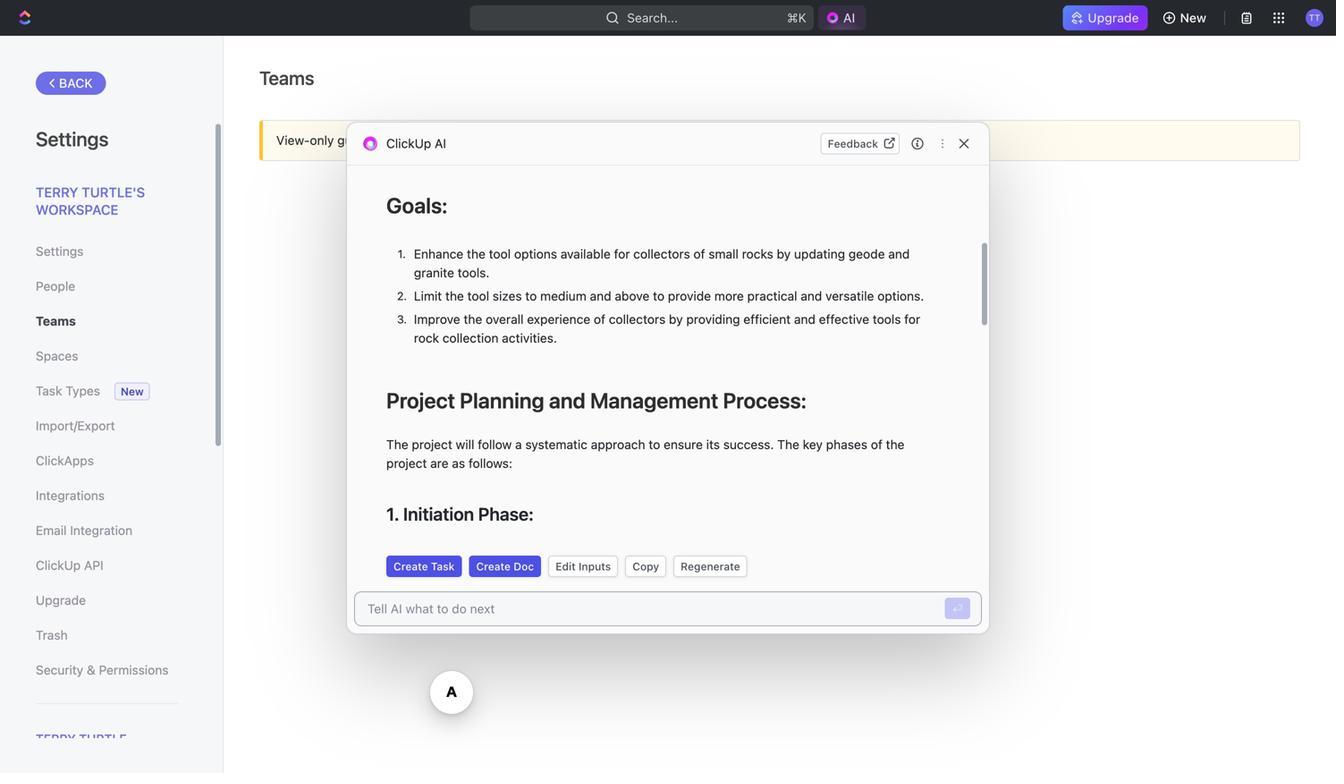 Task type: vqa. For each thing, say whether or not it's contained in the screenshot.
Next weekend's Next
no



Task type: describe. For each thing, give the bounding box(es) containing it.
turtle
[[79, 732, 127, 746]]

goals:
[[387, 193, 448, 218]]

experience
[[527, 312, 591, 327]]

⌘k
[[788, 10, 807, 25]]

limit
[[414, 289, 442, 303]]

collection
[[443, 331, 499, 345]]

effective
[[819, 312, 870, 327]]

clickup for clickup ai
[[387, 136, 432, 151]]

0 vertical spatial tool
[[489, 247, 511, 261]]

1 the from the left
[[387, 437, 409, 452]]

0 vertical spatial upgrade
[[1088, 10, 1140, 25]]

sizes
[[493, 289, 522, 303]]

regenerate button
[[674, 556, 748, 577]]

task types
[[36, 383, 100, 398]]

paid
[[721, 133, 746, 148]]

project for the
[[412, 437, 453, 452]]

project planning and management process:
[[387, 388, 807, 413]]

providing
[[687, 312, 741, 327]]

start
[[808, 432, 838, 447]]

define project objectives, scope, assumptions, and constraints.
[[414, 553, 780, 567]]

new inside button
[[1181, 10, 1207, 25]]

edit inputs
[[556, 560, 611, 573]]

the up tools.
[[467, 247, 486, 261]]

assumptions,
[[607, 553, 684, 567]]

terry turtle
[[36, 732, 127, 746]]

geode
[[849, 247, 885, 261]]

0 horizontal spatial by
[[669, 312, 683, 327]]

clickup for clickup api
[[36, 558, 81, 573]]

create for create doc
[[476, 560, 511, 573]]

be
[[627, 133, 641, 148]]

adding
[[860, 432, 903, 447]]

you don't have any teams right now, start by adding a new team.
[[576, 432, 984, 447]]

new button
[[1156, 4, 1218, 32]]

1 vertical spatial of
[[594, 312, 606, 327]]

systematic
[[526, 437, 588, 452]]

improve
[[414, 312, 461, 327]]

process:
[[723, 388, 807, 413]]

project
[[387, 388, 455, 413]]

create task button
[[387, 556, 462, 577]]

and right geode
[[889, 247, 910, 261]]

clickup ai
[[387, 136, 446, 151]]

as
[[452, 456, 465, 471]]

approach
[[591, 437, 646, 452]]

view-only guests who are added to teams will automatically be converted to paid guests. learn more
[[277, 133, 861, 148]]

1. initiation phase:
[[387, 503, 534, 524]]

email integration link
[[36, 515, 178, 546]]

and left above
[[590, 289, 612, 303]]

ensure
[[664, 437, 703, 452]]

are inside the project will follow a systematic approach to ensure its success. the key phases of the project are as follows:
[[431, 456, 449, 471]]

available
[[561, 247, 611, 261]]

create for create task
[[394, 560, 428, 573]]

its
[[707, 437, 720, 452]]

clickapps
[[36, 453, 94, 468]]

follows:
[[469, 456, 513, 471]]

create task
[[394, 560, 455, 573]]

create doc
[[476, 560, 534, 573]]

and left constraints.
[[687, 553, 709, 567]]

small
[[709, 247, 739, 261]]

security & permissions link
[[36, 655, 178, 685]]

feedback button
[[821, 133, 900, 154]]

overall
[[486, 312, 524, 327]]

any
[[672, 432, 695, 447]]

above
[[615, 289, 650, 303]]

management
[[591, 388, 719, 413]]

1 horizontal spatial a
[[906, 432, 914, 447]]

ai
[[435, 136, 446, 151]]

objectives,
[[499, 553, 562, 567]]

email integration
[[36, 523, 133, 538]]

back
[[59, 76, 93, 90]]

2 settings from the top
[[36, 244, 84, 259]]

clickup api link
[[36, 550, 178, 581]]

settings element
[[0, 36, 224, 773]]

and right efficient at right
[[795, 312, 816, 327]]

define
[[414, 553, 452, 567]]

the project will follow a systematic approach to ensure its success. the key phases of the project are as follows:
[[387, 437, 909, 471]]

teams right any
[[698, 432, 739, 447]]

1 vertical spatial tool
[[468, 289, 490, 303]]

1 vertical spatial project
[[387, 456, 427, 471]]

new inside settings element
[[121, 385, 144, 398]]

types
[[66, 383, 100, 398]]

spaces
[[36, 349, 78, 363]]

2 horizontal spatial by
[[841, 432, 856, 447]]

Tell AI what to do next text field
[[368, 600, 933, 618]]

and up you
[[549, 388, 586, 413]]

learn more link
[[795, 133, 861, 148]]

integrations link
[[36, 481, 178, 511]]

1 horizontal spatial will
[[525, 133, 543, 148]]

rock
[[414, 331, 439, 345]]

trash link
[[36, 620, 178, 651]]

1 horizontal spatial of
[[694, 247, 706, 261]]

only
[[310, 133, 334, 148]]

1 vertical spatial upgrade link
[[36, 585, 178, 616]]

you
[[576, 432, 600, 447]]

have
[[639, 432, 669, 447]]



Task type: locate. For each thing, give the bounding box(es) containing it.
granite
[[414, 265, 455, 280]]

0 vertical spatial of
[[694, 247, 706, 261]]

tools
[[873, 312, 902, 327]]

1 horizontal spatial clickup
[[387, 136, 432, 151]]

task down initiation at the bottom of the page
[[431, 560, 455, 573]]

0 vertical spatial are
[[407, 133, 425, 148]]

import/export link
[[36, 411, 178, 441]]

1 vertical spatial task
[[431, 560, 455, 573]]

terry inside terry turtle's workspace
[[36, 184, 78, 200]]

by right 'rocks'
[[777, 247, 791, 261]]

create down 1.
[[394, 560, 428, 573]]

project up as in the left bottom of the page
[[412, 437, 453, 452]]

tool up tools.
[[489, 247, 511, 261]]

terry for terry turtle
[[36, 732, 76, 746]]

⏎
[[953, 602, 964, 615]]

more inside enhance the tool options available for collectors of small rocks by updating geode and granite tools. limit the tool sizes to medium and above to provide more practical and versatile options. improve the overall experience of collectors by providing efficient and effective tools for rock collection activities.
[[715, 289, 744, 303]]

security & permissions
[[36, 663, 169, 677]]

of right experience in the left of the page
[[594, 312, 606, 327]]

people link
[[36, 271, 178, 302]]

by down provide
[[669, 312, 683, 327]]

upgrade link left new button
[[1063, 5, 1149, 30]]

the up the collection
[[464, 312, 483, 327]]

the down project
[[387, 437, 409, 452]]

1 horizontal spatial by
[[777, 247, 791, 261]]

1 vertical spatial by
[[669, 312, 683, 327]]

doc
[[514, 560, 534, 573]]

0 vertical spatial new
[[1181, 10, 1207, 25]]

to right above
[[653, 289, 665, 303]]

terry up workspace
[[36, 184, 78, 200]]

feedback
[[828, 137, 879, 150]]

0 vertical spatial for
[[614, 247, 630, 261]]

of left small
[[694, 247, 706, 261]]

the inside the project will follow a systematic approach to ensure its success. the key phases of the project are as follows:
[[886, 437, 905, 452]]

clickup left api
[[36, 558, 81, 573]]

team.
[[946, 432, 984, 447]]

now,
[[776, 432, 805, 447]]

to left paid
[[706, 133, 718, 148]]

the left key
[[778, 437, 800, 452]]

collectors up provide
[[634, 247, 691, 261]]

people
[[36, 279, 75, 294]]

project right define
[[455, 553, 496, 567]]

clickapps link
[[36, 446, 178, 476]]

2 terry from the top
[[36, 732, 76, 746]]

are left as in the left bottom of the page
[[431, 456, 449, 471]]

spaces link
[[36, 341, 178, 371]]

scope,
[[565, 553, 604, 567]]

copy
[[633, 560, 660, 573]]

1 horizontal spatial task
[[431, 560, 455, 573]]

edit
[[556, 560, 576, 573]]

automatically
[[547, 133, 623, 148]]

1.
[[387, 503, 399, 524]]

and left versatile at right
[[801, 289, 823, 303]]

1 vertical spatial for
[[905, 312, 921, 327]]

1 horizontal spatial upgrade
[[1088, 10, 1140, 25]]

teams inside 'link'
[[36, 314, 76, 328]]

of right phases
[[871, 437, 883, 452]]

guests
[[338, 133, 376, 148]]

by
[[777, 247, 791, 261], [669, 312, 683, 327], [841, 432, 856, 447]]

0 vertical spatial more
[[831, 133, 861, 148]]

a left new on the right bottom of page
[[906, 432, 914, 447]]

options
[[514, 247, 557, 261]]

are right who
[[407, 133, 425, 148]]

who
[[380, 133, 404, 148]]

upgrade
[[1088, 10, 1140, 25], [36, 593, 86, 608]]

key
[[803, 437, 823, 452]]

1 horizontal spatial for
[[905, 312, 921, 327]]

provide
[[668, 289, 711, 303]]

0 horizontal spatial upgrade
[[36, 593, 86, 608]]

new
[[917, 432, 943, 447]]

1 vertical spatial settings
[[36, 244, 84, 259]]

options.
[[878, 289, 925, 303]]

success.
[[724, 437, 774, 452]]

settings link
[[36, 236, 178, 267]]

trash
[[36, 628, 68, 643]]

0 vertical spatial upgrade link
[[1063, 5, 1149, 30]]

create inside 'button'
[[394, 560, 428, 573]]

0 horizontal spatial new
[[121, 385, 144, 398]]

efficient
[[744, 312, 791, 327]]

search...
[[628, 10, 679, 25]]

copy button
[[626, 556, 667, 577]]

inputs
[[579, 560, 611, 573]]

more up 'providing'
[[715, 289, 744, 303]]

0 horizontal spatial create
[[394, 560, 428, 573]]

0 vertical spatial clickup
[[387, 136, 432, 151]]

2 vertical spatial of
[[871, 437, 883, 452]]

planning
[[460, 388, 545, 413]]

1 vertical spatial terry
[[36, 732, 76, 746]]

for right tools
[[905, 312, 921, 327]]

1 vertical spatial upgrade
[[36, 593, 86, 608]]

terry for terry turtle's workspace
[[36, 184, 78, 200]]

1 horizontal spatial create
[[476, 560, 511, 573]]

0 horizontal spatial task
[[36, 383, 62, 398]]

to right sizes on the left of the page
[[526, 289, 537, 303]]

2 create from the left
[[476, 560, 511, 573]]

1 horizontal spatial upgrade link
[[1063, 5, 1149, 30]]

project left as in the left bottom of the page
[[387, 456, 427, 471]]

clickup inside "link"
[[36, 558, 81, 573]]

view-
[[277, 133, 310, 148]]

will inside the project will follow a systematic approach to ensure its success. the key phases of the project are as follows:
[[456, 437, 475, 452]]

activities.
[[502, 331, 557, 345]]

1 create from the left
[[394, 560, 428, 573]]

1 vertical spatial new
[[121, 385, 144, 398]]

enhance the tool options available for collectors of small rocks by updating geode and granite tools. limit the tool sizes to medium and above to provide more practical and versatile options. improve the overall experience of collectors by providing efficient and effective tools for rock collection activities.
[[414, 247, 925, 345]]

0 vertical spatial project
[[412, 437, 453, 452]]

0 horizontal spatial are
[[407, 133, 425, 148]]

added
[[429, 133, 465, 148]]

&
[[87, 663, 96, 677]]

versatile
[[826, 289, 875, 303]]

of inside the project will follow a systematic approach to ensure its success. the key phases of the project are as follows:
[[871, 437, 883, 452]]

terry
[[36, 184, 78, 200], [36, 732, 76, 746]]

0 vertical spatial task
[[36, 383, 62, 398]]

for right available
[[614, 247, 630, 261]]

updating
[[795, 247, 846, 261]]

will left automatically on the left
[[525, 133, 543, 148]]

task inside settings element
[[36, 383, 62, 398]]

0 horizontal spatial the
[[387, 437, 409, 452]]

more right learn
[[831, 133, 861, 148]]

teams link
[[36, 306, 178, 336]]

0 vertical spatial by
[[777, 247, 791, 261]]

upgrade inside settings element
[[36, 593, 86, 608]]

upgrade left new button
[[1088, 10, 1140, 25]]

1 horizontal spatial more
[[831, 133, 861, 148]]

create left doc
[[476, 560, 511, 573]]

new
[[1181, 10, 1207, 25], [121, 385, 144, 398]]

1 horizontal spatial the
[[778, 437, 800, 452]]

task left types
[[36, 383, 62, 398]]

task inside 'button'
[[431, 560, 455, 573]]

edit inputs button
[[549, 556, 619, 577]]

0 horizontal spatial will
[[456, 437, 475, 452]]

1 vertical spatial clickup
[[36, 558, 81, 573]]

0 vertical spatial collectors
[[634, 247, 691, 261]]

0 vertical spatial settings
[[36, 127, 109, 150]]

to right added
[[469, 133, 480, 148]]

the right limit
[[446, 289, 464, 303]]

clickup left ai
[[387, 136, 432, 151]]

learn
[[795, 133, 828, 148]]

phases
[[827, 437, 868, 452]]

a
[[906, 432, 914, 447], [515, 437, 522, 452]]

permissions
[[99, 663, 169, 677]]

terry turtle's workspace
[[36, 184, 145, 217]]

settings
[[36, 127, 109, 150], [36, 244, 84, 259]]

1 vertical spatial collectors
[[609, 312, 666, 327]]

1 vertical spatial more
[[715, 289, 744, 303]]

a inside the project will follow a systematic approach to ensure its success. the key phases of the project are as follows:
[[515, 437, 522, 452]]

turtle's
[[82, 184, 145, 200]]

right
[[743, 432, 772, 447]]

by right start
[[841, 432, 856, 447]]

constraints.
[[712, 553, 780, 567]]

clickup
[[387, 136, 432, 151], [36, 558, 81, 573]]

teams down people
[[36, 314, 76, 328]]

1 horizontal spatial new
[[1181, 10, 1207, 25]]

tools.
[[458, 265, 490, 280]]

will up as in the left bottom of the page
[[456, 437, 475, 452]]

2 vertical spatial by
[[841, 432, 856, 447]]

guests.
[[750, 133, 792, 148]]

settings down "back" link
[[36, 127, 109, 150]]

will
[[525, 133, 543, 148], [456, 437, 475, 452]]

0 horizontal spatial a
[[515, 437, 522, 452]]

0 vertical spatial terry
[[36, 184, 78, 200]]

integrations
[[36, 488, 105, 503]]

upgrade link down clickup api "link"
[[36, 585, 178, 616]]

project
[[412, 437, 453, 452], [387, 456, 427, 471], [455, 553, 496, 567]]

upgrade down clickup api
[[36, 593, 86, 608]]

0 horizontal spatial upgrade link
[[36, 585, 178, 616]]

project for define
[[455, 553, 496, 567]]

teams right added
[[484, 133, 521, 148]]

1 vertical spatial will
[[456, 437, 475, 452]]

a right follow
[[515, 437, 522, 452]]

back link
[[36, 72, 106, 95]]

2 the from the left
[[778, 437, 800, 452]]

create inside button
[[476, 560, 511, 573]]

0 horizontal spatial for
[[614, 247, 630, 261]]

clickup api
[[36, 558, 104, 573]]

for
[[614, 247, 630, 261], [905, 312, 921, 327]]

0 horizontal spatial more
[[715, 289, 744, 303]]

⏎ button
[[946, 598, 971, 619]]

the left new on the right bottom of page
[[886, 437, 905, 452]]

terry left turtle on the left of page
[[36, 732, 76, 746]]

tool down tools.
[[468, 289, 490, 303]]

2 vertical spatial project
[[455, 553, 496, 567]]

initiation
[[403, 503, 474, 524]]

collectors down above
[[609, 312, 666, 327]]

practical
[[748, 289, 798, 303]]

0 vertical spatial will
[[525, 133, 543, 148]]

1 horizontal spatial are
[[431, 456, 449, 471]]

1 settings from the top
[[36, 127, 109, 150]]

to inside the project will follow a systematic approach to ensure its success. the key phases of the project are as follows:
[[649, 437, 661, 452]]

0 horizontal spatial of
[[594, 312, 606, 327]]

don't
[[603, 432, 636, 447]]

1 terry from the top
[[36, 184, 78, 200]]

2 horizontal spatial of
[[871, 437, 883, 452]]

0 horizontal spatial clickup
[[36, 558, 81, 573]]

1 vertical spatial are
[[431, 456, 449, 471]]

phase:
[[479, 503, 534, 524]]

converted
[[645, 133, 703, 148]]

teams up view-
[[260, 67, 314, 89]]

to left ensure
[[649, 437, 661, 452]]

the
[[387, 437, 409, 452], [778, 437, 800, 452]]

settings up people
[[36, 244, 84, 259]]

security
[[36, 663, 83, 677]]



